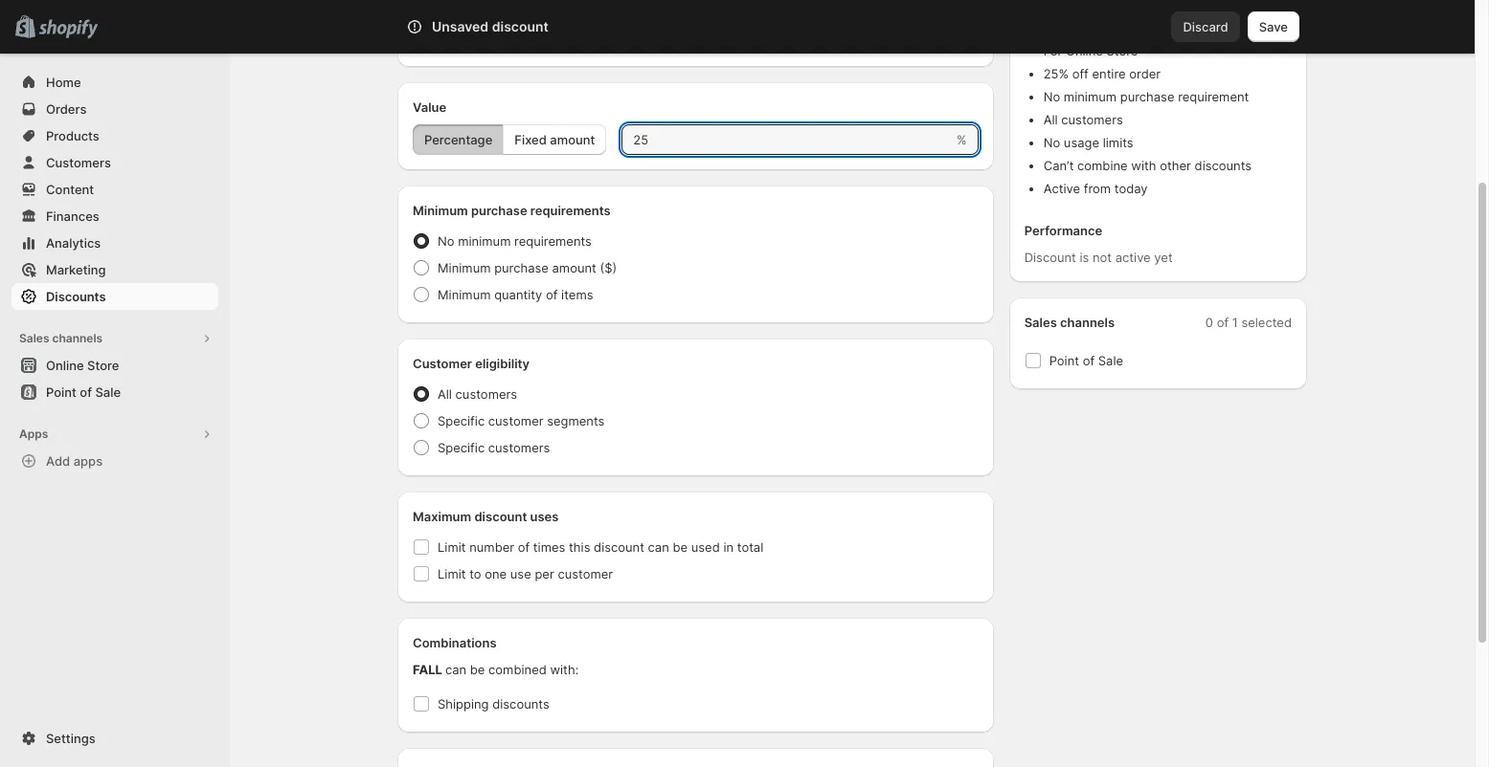 Task type: vqa. For each thing, say whether or not it's contained in the screenshot.
draft
no



Task type: locate. For each thing, give the bounding box(es) containing it.
requirements up no minimum requirements
[[530, 203, 611, 218]]

0 vertical spatial customer
[[488, 414, 543, 429]]

limit number of times this discount can be used in total
[[438, 540, 763, 555]]

customer
[[488, 414, 543, 429], [558, 567, 613, 582]]

other
[[1160, 158, 1191, 173]]

amount inside button
[[550, 132, 595, 147]]

1 horizontal spatial discounts
[[1195, 158, 1252, 173]]

purchase up quantity
[[494, 260, 549, 276]]

1 vertical spatial minimum
[[458, 234, 511, 249]]

requirements up minimum purchase amount ($)
[[514, 234, 592, 249]]

0 horizontal spatial online
[[46, 358, 84, 373]]

2 limit from the top
[[438, 567, 466, 582]]

0 vertical spatial store
[[1106, 43, 1138, 58]]

content link
[[11, 176, 218, 203]]

0 vertical spatial specific
[[438, 414, 485, 429]]

1 vertical spatial store
[[87, 358, 119, 373]]

0 vertical spatial purchase
[[1120, 89, 1174, 104]]

requirements for minimum purchase requirements
[[530, 203, 611, 218]]

0 horizontal spatial sales
[[19, 331, 49, 346]]

requirements
[[530, 203, 611, 218], [514, 234, 592, 249]]

minimum left quantity
[[438, 287, 491, 303]]

0 horizontal spatial channels
[[52, 331, 103, 346]]

0 horizontal spatial point
[[46, 385, 76, 400]]

search
[[491, 19, 532, 34]]

customers for customers
[[46, 155, 111, 170]]

discounts right other
[[1195, 158, 1252, 173]]

1 vertical spatial amount
[[552, 260, 596, 276]]

apps
[[19, 427, 48, 441]]

active
[[1043, 181, 1080, 196]]

0 vertical spatial all
[[1043, 112, 1058, 127]]

purchase for requirements
[[471, 203, 527, 218]]

maximum
[[413, 509, 471, 525]]

with:
[[550, 663, 579, 678]]

1 horizontal spatial point of sale
[[1049, 353, 1123, 369]]

1 vertical spatial minimum
[[438, 260, 491, 276]]

customer eligibility
[[413, 356, 530, 372]]

point
[[1049, 353, 1079, 369], [46, 385, 76, 400]]

customer up specific customers
[[488, 414, 543, 429]]

0 vertical spatial minimum
[[1064, 89, 1117, 104]]

0 horizontal spatial point of sale
[[46, 385, 121, 400]]

1 vertical spatial limit
[[438, 567, 466, 582]]

0 horizontal spatial sales channels
[[19, 331, 103, 346]]

customers
[[413, 34, 477, 50], [46, 155, 111, 170]]

sales up online store on the left of page
[[19, 331, 49, 346]]

1 horizontal spatial be
[[673, 540, 688, 555]]

minimum down no minimum requirements
[[438, 260, 491, 276]]

purchase inside for online store 25% off entire order no minimum purchase requirement all customers no usage limits can't combine with other discounts active from today
[[1120, 89, 1174, 104]]

at
[[605, 34, 616, 50]]

1 vertical spatial sale
[[95, 385, 121, 400]]

online up point of sale link on the left of the page
[[46, 358, 84, 373]]

minimum down percentage button
[[413, 203, 468, 218]]

customers inside customers link
[[46, 155, 111, 170]]

0 horizontal spatial all
[[438, 387, 452, 402]]

0 vertical spatial minimum
[[413, 203, 468, 218]]

0 vertical spatial customers
[[1061, 112, 1123, 127]]

0 vertical spatial this
[[547, 34, 569, 50]]

is
[[1080, 250, 1089, 265]]

1 vertical spatial customer
[[558, 567, 613, 582]]

of inside 'button'
[[80, 385, 92, 400]]

sale
[[1098, 353, 1123, 369], [95, 385, 121, 400]]

1 limit from the top
[[438, 540, 466, 555]]

per
[[535, 567, 554, 582]]

1 horizontal spatial point
[[1049, 353, 1079, 369]]

discount is not active yet
[[1024, 250, 1173, 265]]

sales inside sales channels button
[[19, 331, 49, 346]]

discounts
[[46, 289, 106, 305]]

1 horizontal spatial all
[[1043, 112, 1058, 127]]

can down combinations
[[445, 663, 466, 678]]

1 horizontal spatial customers
[[413, 34, 477, 50]]

0 vertical spatial channels
[[1060, 315, 1115, 330]]

purchase up no minimum requirements
[[471, 203, 527, 218]]

0 vertical spatial sale
[[1098, 353, 1123, 369]]

0 horizontal spatial customers
[[46, 155, 111, 170]]

store up point of sale link on the left of the page
[[87, 358, 119, 373]]

customers down products on the left top of the page
[[46, 155, 111, 170]]

limits
[[1103, 135, 1133, 150]]

1 vertical spatial channels
[[52, 331, 103, 346]]

online store button
[[0, 352, 230, 379]]

amount right the fixed
[[550, 132, 595, 147]]

0 vertical spatial discounts
[[1195, 158, 1252, 173]]

2 vertical spatial no
[[438, 234, 454, 249]]

can left used
[[648, 540, 669, 555]]

1 horizontal spatial store
[[1106, 43, 1138, 58]]

0 of 1 selected
[[1205, 315, 1292, 330]]

limit down maximum
[[438, 540, 466, 555]]

1 vertical spatial discount
[[474, 509, 527, 525]]

discounts
[[1195, 158, 1252, 173], [492, 697, 549, 712]]

number
[[469, 540, 514, 555]]

2 specific from the top
[[438, 440, 485, 456]]

off
[[1072, 66, 1089, 81]]

1 horizontal spatial sales
[[1024, 315, 1057, 330]]

percentage button
[[413, 124, 504, 155]]

settings
[[46, 732, 95, 747]]

sales down discount
[[1024, 315, 1057, 330]]

0 vertical spatial point
[[1049, 353, 1079, 369]]

minimum
[[413, 203, 468, 218], [438, 260, 491, 276], [438, 287, 491, 303]]

0 vertical spatial can
[[648, 540, 669, 555]]

1 specific from the top
[[438, 414, 485, 429]]

limit
[[438, 540, 466, 555], [438, 567, 466, 582]]

store up entire
[[1106, 43, 1138, 58]]

2 vertical spatial customers
[[488, 440, 550, 456]]

to
[[469, 567, 481, 582]]

0 horizontal spatial discounts
[[492, 697, 549, 712]]

purchase for amount
[[494, 260, 549, 276]]

1 vertical spatial can
[[445, 663, 466, 678]]

no up can't
[[1043, 135, 1060, 150]]

0 horizontal spatial minimum
[[458, 234, 511, 249]]

0 vertical spatial no
[[1043, 89, 1060, 104]]

channels up online store on the left of page
[[52, 331, 103, 346]]

all
[[1043, 112, 1058, 127], [438, 387, 452, 402]]

no down minimum purchase requirements
[[438, 234, 454, 249]]

of
[[546, 287, 558, 303], [1217, 315, 1229, 330], [1083, 353, 1095, 369], [80, 385, 92, 400], [518, 540, 530, 555]]

minimum for minimum purchase amount ($)
[[438, 260, 491, 276]]

minimum down minimum purchase requirements
[[458, 234, 511, 249]]

orders
[[46, 102, 87, 117]]

0 horizontal spatial be
[[470, 663, 485, 678]]

can
[[648, 540, 669, 555], [445, 663, 466, 678]]

amount
[[550, 132, 595, 147], [552, 260, 596, 276]]

requirement
[[1178, 89, 1249, 104]]

customer down "limit number of times this discount can be used in total"
[[558, 567, 613, 582]]

customers must enter this code at checkout.
[[413, 34, 678, 50]]

all down customer
[[438, 387, 452, 402]]

store inside for online store 25% off entire order no minimum purchase requirement all customers no usage limits can't combine with other discounts active from today
[[1106, 43, 1138, 58]]

customers left must
[[413, 34, 477, 50]]

content
[[46, 182, 94, 197]]

1 vertical spatial sales channels
[[19, 331, 103, 346]]

amount up items
[[552, 260, 596, 276]]

0 horizontal spatial store
[[87, 358, 119, 373]]

all down 25%
[[1043, 112, 1058, 127]]

1 vertical spatial point
[[46, 385, 76, 400]]

purchase down order
[[1120, 89, 1174, 104]]

0 vertical spatial limit
[[438, 540, 466, 555]]

1 vertical spatial customers
[[455, 387, 517, 402]]

1 vertical spatial purchase
[[471, 203, 527, 218]]

0 vertical spatial amount
[[550, 132, 595, 147]]

customers down customer eligibility
[[455, 387, 517, 402]]

minimum down off
[[1064, 89, 1117, 104]]

quantity
[[494, 287, 542, 303]]

items
[[561, 287, 593, 303]]

this right times
[[569, 540, 590, 555]]

minimum
[[1064, 89, 1117, 104], [458, 234, 511, 249]]

specific customers
[[438, 440, 550, 456]]

0 vertical spatial sales channels
[[1024, 315, 1115, 330]]

can't
[[1043, 158, 1074, 173]]

this left code
[[547, 34, 569, 50]]

limit left to
[[438, 567, 466, 582]]

0 horizontal spatial can
[[445, 663, 466, 678]]

discounts down combined
[[492, 697, 549, 712]]

1 vertical spatial customers
[[46, 155, 111, 170]]

0 vertical spatial customers
[[413, 34, 477, 50]]

0 vertical spatial discount
[[492, 18, 548, 34]]

percentage
[[424, 132, 492, 147]]

discount
[[492, 18, 548, 34], [474, 509, 527, 525], [594, 540, 644, 555]]

0 vertical spatial be
[[673, 540, 688, 555]]

times
[[533, 540, 565, 555]]

sales channels inside button
[[19, 331, 103, 346]]

customers for customers must enter this code at checkout.
[[413, 34, 477, 50]]

1 vertical spatial all
[[438, 387, 452, 402]]

purchase
[[1120, 89, 1174, 104], [471, 203, 527, 218], [494, 260, 549, 276]]

customers
[[1061, 112, 1123, 127], [455, 387, 517, 402], [488, 440, 550, 456]]

be down combinations
[[470, 663, 485, 678]]

today
[[1114, 181, 1148, 196]]

store inside 'link'
[[87, 358, 119, 373]]

analytics
[[46, 236, 101, 251]]

25%
[[1043, 66, 1069, 81]]

no down 25%
[[1043, 89, 1060, 104]]

sales
[[1024, 315, 1057, 330], [19, 331, 49, 346]]

customers up usage
[[1061, 112, 1123, 127]]

1 horizontal spatial channels
[[1060, 315, 1115, 330]]

channels down is
[[1060, 315, 1115, 330]]

1 vertical spatial specific
[[438, 440, 485, 456]]

customers down specific customer segments
[[488, 440, 550, 456]]

limit for limit number of times this discount can be used in total
[[438, 540, 466, 555]]

2 vertical spatial purchase
[[494, 260, 549, 276]]

1 vertical spatial sales
[[19, 331, 49, 346]]

1 horizontal spatial minimum
[[1064, 89, 1117, 104]]

0 vertical spatial online
[[1066, 43, 1103, 58]]

not
[[1093, 250, 1112, 265]]

1 vertical spatial point of sale
[[46, 385, 121, 400]]

limit to one use per customer
[[438, 567, 613, 582]]

no
[[1043, 89, 1060, 104], [1043, 135, 1060, 150], [438, 234, 454, 249]]

1 vertical spatial online
[[46, 358, 84, 373]]

discounts inside for online store 25% off entire order no minimum purchase requirement all customers no usage limits can't combine with other discounts active from today
[[1195, 158, 1252, 173]]

sales channels up online store on the left of page
[[19, 331, 103, 346]]

online up off
[[1066, 43, 1103, 58]]

sales channels down is
[[1024, 315, 1115, 330]]

all inside for online store 25% off entire order no minimum purchase requirement all customers no usage limits can't combine with other discounts active from today
[[1043, 112, 1058, 127]]

in
[[723, 540, 734, 555]]

be left used
[[673, 540, 688, 555]]

settings link
[[11, 726, 218, 753]]

2 vertical spatial minimum
[[438, 287, 491, 303]]

0 vertical spatial requirements
[[530, 203, 611, 218]]

unsaved discount
[[432, 18, 548, 34]]

discard button
[[1172, 11, 1240, 42]]

1 vertical spatial requirements
[[514, 234, 592, 249]]

1 horizontal spatial online
[[1066, 43, 1103, 58]]

0 horizontal spatial sale
[[95, 385, 121, 400]]

be
[[673, 540, 688, 555], [470, 663, 485, 678]]

customer
[[413, 356, 472, 372]]



Task type: describe. For each thing, give the bounding box(es) containing it.
products
[[46, 128, 99, 144]]

home
[[46, 75, 81, 90]]

minimum for minimum quantity of items
[[438, 287, 491, 303]]

products link
[[11, 123, 218, 149]]

1 vertical spatial this
[[569, 540, 590, 555]]

discount for unsaved
[[492, 18, 548, 34]]

discount for maximum
[[474, 509, 527, 525]]

active
[[1115, 250, 1151, 265]]

online inside for online store 25% off entire order no minimum purchase requirement all customers no usage limits can't combine with other discounts active from today
[[1066, 43, 1103, 58]]

all customers
[[438, 387, 517, 402]]

($)
[[600, 260, 617, 276]]

1 vertical spatial be
[[470, 663, 485, 678]]

used
[[691, 540, 720, 555]]

point of sale inside point of sale link
[[46, 385, 121, 400]]

enter
[[513, 34, 544, 50]]

minimum purchase requirements
[[413, 203, 611, 218]]

order
[[1129, 66, 1161, 81]]

checkout.
[[620, 34, 678, 50]]

1 horizontal spatial sale
[[1098, 353, 1123, 369]]

add apps
[[46, 454, 103, 469]]

0 horizontal spatial customer
[[488, 414, 543, 429]]

combine
[[1077, 158, 1128, 173]]

sales channels button
[[11, 326, 218, 352]]

selected
[[1241, 315, 1292, 330]]

0 vertical spatial point of sale
[[1049, 353, 1123, 369]]

specific for specific customer segments
[[438, 414, 485, 429]]

point of sale button
[[0, 379, 230, 406]]

marketing
[[46, 262, 106, 278]]

use
[[510, 567, 531, 582]]

performance
[[1024, 223, 1102, 238]]

%
[[957, 132, 967, 147]]

% text field
[[622, 124, 953, 155]]

requirements for no minimum requirements
[[514, 234, 592, 249]]

shopify image
[[39, 20, 98, 39]]

add
[[46, 454, 70, 469]]

minimum quantity of items
[[438, 287, 593, 303]]

sale inside 'button'
[[95, 385, 121, 400]]

code
[[572, 34, 601, 50]]

minimum inside for online store 25% off entire order no minimum purchase requirement all customers no usage limits can't combine with other discounts active from today
[[1064, 89, 1117, 104]]

minimum purchase amount ($)
[[438, 260, 617, 276]]

value
[[413, 100, 446, 115]]

online store link
[[11, 352, 218, 379]]

discard
[[1183, 19, 1228, 34]]

1 horizontal spatial can
[[648, 540, 669, 555]]

discount
[[1024, 250, 1076, 265]]

1
[[1232, 315, 1238, 330]]

marketing link
[[11, 257, 218, 283]]

shipping discounts
[[438, 697, 549, 712]]

entire
[[1092, 66, 1126, 81]]

point inside 'button'
[[46, 385, 76, 400]]

online inside online store 'link'
[[46, 358, 84, 373]]

home link
[[11, 69, 218, 96]]

1 vertical spatial no
[[1043, 135, 1060, 150]]

search button
[[460, 11, 1015, 42]]

unsaved
[[432, 18, 489, 34]]

specific customer segments
[[438, 414, 605, 429]]

point of sale link
[[11, 379, 218, 406]]

with
[[1131, 158, 1156, 173]]

fixed
[[514, 132, 547, 147]]

total
[[737, 540, 763, 555]]

minimum for minimum purchase requirements
[[413, 203, 468, 218]]

1 vertical spatial discounts
[[492, 697, 549, 712]]

fixed amount button
[[503, 124, 606, 155]]

customers link
[[11, 149, 218, 176]]

online store
[[46, 358, 119, 373]]

apps
[[73, 454, 103, 469]]

segments
[[547, 414, 605, 429]]

customers for all customers
[[455, 387, 517, 402]]

channels inside button
[[52, 331, 103, 346]]

analytics link
[[11, 230, 218, 257]]

shipping
[[438, 697, 489, 712]]

maximum discount uses
[[413, 509, 559, 525]]

yet
[[1154, 250, 1173, 265]]

limit for limit to one use per customer
[[438, 567, 466, 582]]

2 vertical spatial discount
[[594, 540, 644, 555]]

orders link
[[11, 96, 218, 123]]

customers inside for online store 25% off entire order no minimum purchase requirement all customers no usage limits can't combine with other discounts active from today
[[1061, 112, 1123, 127]]

1 horizontal spatial customer
[[558, 567, 613, 582]]

apps button
[[11, 421, 218, 448]]

fall
[[413, 663, 442, 678]]

specific for specific customers
[[438, 440, 485, 456]]

must
[[480, 34, 509, 50]]

add apps button
[[11, 448, 218, 475]]

save
[[1259, 19, 1288, 34]]

1 horizontal spatial sales channels
[[1024, 315, 1115, 330]]

one
[[485, 567, 507, 582]]

for online store 25% off entire order no minimum purchase requirement all customers no usage limits can't combine with other discounts active from today
[[1043, 43, 1252, 196]]

fixed amount
[[514, 132, 595, 147]]

finances link
[[11, 203, 218, 230]]

uses
[[530, 509, 559, 525]]

save button
[[1247, 11, 1299, 42]]

customers for specific customers
[[488, 440, 550, 456]]

finances
[[46, 209, 99, 224]]

combinations
[[413, 636, 497, 651]]

usage
[[1064, 135, 1099, 150]]

from
[[1084, 181, 1111, 196]]

0 vertical spatial sales
[[1024, 315, 1057, 330]]

discounts link
[[11, 283, 218, 310]]

fall can be combined with:
[[413, 663, 579, 678]]



